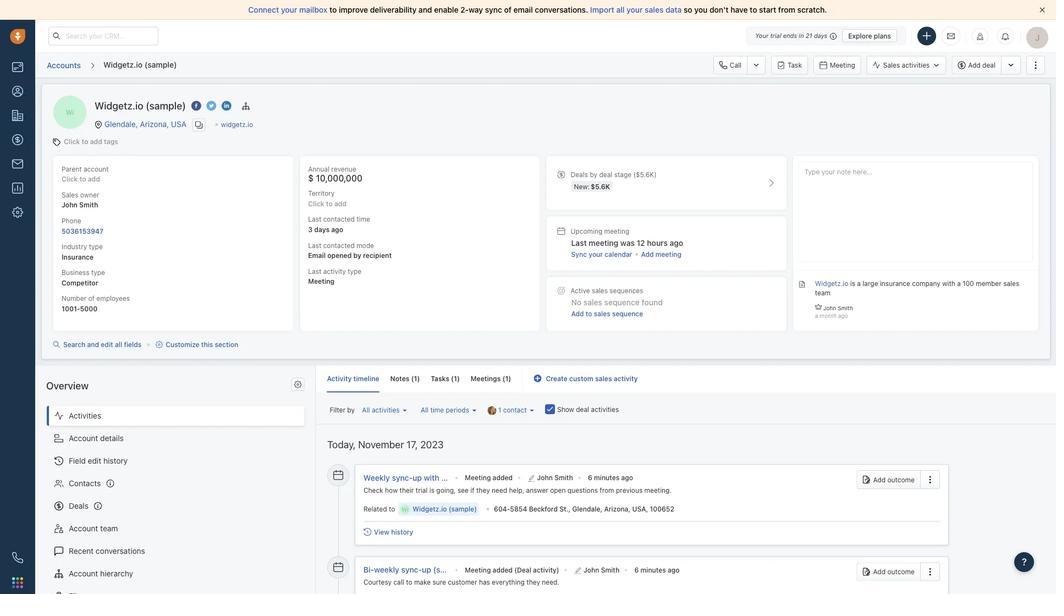 Task type: locate. For each thing, give the bounding box(es) containing it.
account for account hierarchy
[[69, 569, 98, 578]]

) for notes ( 1 )
[[417, 375, 420, 382]]

1 vertical spatial add outcome
[[873, 568, 915, 576]]

widgetz.io up a month ago
[[815, 280, 849, 288]]

meeting up the has
[[465, 566, 491, 574]]

a left 100
[[958, 280, 961, 288]]

has
[[479, 578, 490, 586]]

1 vertical spatial glendale,
[[572, 505, 602, 513]]

0 vertical spatial team
[[815, 289, 831, 297]]

0 vertical spatial contacted
[[323, 216, 355, 223]]

meeting inside bi-weekly sync-up (sample) meeting added (deal activity)
[[465, 566, 491, 574]]

type for industry type insurance
[[89, 243, 103, 251]]

days inside the last contacted time 3 days ago
[[314, 226, 330, 234]]

sure
[[432, 578, 446, 586]]

to left 'start'
[[750, 5, 757, 14]]

trial right the their
[[416, 486, 427, 494]]

contacted inside "last contacted mode email opened by recipient"
[[323, 241, 355, 249]]

2 horizontal spatial deal
[[983, 61, 996, 69]]

0 vertical spatial with
[[943, 280, 956, 288]]

1 account from the top
[[69, 434, 98, 443]]

meeting.
[[644, 486, 672, 494]]

account up recent
[[69, 524, 98, 533]]

sales left owner
[[62, 191, 78, 199]]

sales
[[884, 61, 900, 69], [62, 191, 78, 199]]

(sample)
[[145, 60, 177, 69], [146, 100, 186, 112], [474, 473, 506, 482], [449, 505, 477, 513], [433, 565, 465, 574]]

last for last activity type meeting
[[308, 267, 322, 275]]

( right notes
[[411, 375, 414, 382]]

1 vertical spatial days
[[314, 226, 330, 234]]

1 horizontal spatial john smith
[[584, 566, 619, 574]]

last inside the last contacted time 3 days ago
[[308, 216, 322, 223]]

is
[[851, 280, 856, 288], [429, 486, 434, 494]]

604-
[[494, 505, 510, 513]]

2 add outcome from the top
[[873, 568, 915, 576]]

1 left contact
[[498, 406, 501, 414]]

last inside last activity type meeting
[[308, 267, 322, 275]]

twitter circled image
[[207, 100, 216, 112]]

0 horizontal spatial and
[[87, 341, 99, 349]]

2 vertical spatial john smith
[[584, 566, 619, 574]]

1 meetings image from the top
[[333, 470, 343, 480]]

0 horizontal spatial arizona,
[[140, 119, 169, 128]]

sales right member
[[1004, 280, 1020, 288]]

1 vertical spatial account
[[69, 524, 98, 533]]

1 horizontal spatial all
[[617, 5, 625, 14]]

1 horizontal spatial 6
[[634, 566, 639, 574]]

minutes for bi-weekly sync-up (sample)
[[641, 566, 666, 574]]

6 for weekly sync-up with widgetz (sample)
[[588, 474, 592, 482]]

trial right the "your"
[[771, 32, 782, 39]]

account down recent
[[69, 569, 98, 578]]

activities for all activities
[[372, 406, 400, 414]]

wi button down the their
[[399, 502, 410, 515]]

contacted up opened
[[323, 241, 355, 249]]

make
[[414, 578, 431, 586]]

click down territory
[[308, 200, 324, 208]]

by up new: $5.6k
[[590, 171, 598, 179]]

0 horizontal spatial 6 minutes ago
[[588, 474, 633, 482]]

deal right show
[[576, 406, 589, 413]]

1 vertical spatial and
[[87, 341, 99, 349]]

1 all from the left
[[362, 406, 370, 414]]

send email image
[[948, 32, 955, 41]]

meeting up last meeting was 12 hours ago
[[605, 227, 630, 235]]

3 ( from the left
[[503, 375, 505, 382]]

0 vertical spatial meeting
[[605, 227, 630, 235]]

facebook circled image
[[191, 100, 201, 112]]

all inside button
[[421, 406, 429, 414]]

email
[[514, 5, 533, 14]]

member
[[976, 280, 1002, 288]]

industry
[[62, 243, 87, 251]]

deals down contacts
[[69, 501, 89, 511]]

0 horizontal spatial history
[[103, 456, 128, 465]]

meeting added
[[465, 474, 513, 482]]

0 vertical spatial all
[[617, 5, 625, 14]]

3 account from the top
[[69, 569, 98, 578]]

widgetz.io (sample) up glendale, arizona, usa
[[95, 100, 186, 112]]

history
[[103, 456, 128, 465], [391, 528, 413, 536]]

1 horizontal spatial wi button
[[399, 502, 410, 515]]

add inside territory click to add
[[335, 200, 347, 208]]

added up need
[[493, 474, 513, 482]]

0 horizontal spatial from
[[600, 486, 614, 494]]

1 vertical spatial time
[[431, 406, 444, 414]]

1 vertical spatial outcome
[[888, 568, 915, 576]]

12
[[637, 238, 645, 247]]

john smith for bi-weekly sync-up (sample)
[[584, 566, 619, 574]]

2 add outcome button from the top
[[857, 562, 920, 581]]

1 horizontal spatial )
[[457, 375, 460, 382]]

0 vertical spatial 6 minutes ago
[[588, 474, 633, 482]]

type inside last activity type meeting
[[348, 267, 362, 275]]

) right notes
[[417, 375, 420, 382]]

widgetz.io (sample) down search your crm... text field on the top left of the page
[[103, 60, 177, 69]]

conversations.
[[535, 5, 588, 14]]

last up sync
[[571, 238, 587, 247]]

meeting up 'sync your calendar'
[[589, 238, 619, 247]]

0 vertical spatial activity
[[323, 267, 346, 275]]

from left previous
[[600, 486, 614, 494]]

account down 'activities'
[[69, 434, 98, 443]]

contacted for opened
[[323, 241, 355, 249]]

activity right custom
[[614, 375, 638, 382]]

0 vertical spatial deals
[[571, 171, 588, 179]]

type up "competitor"
[[91, 269, 105, 276]]

1 vertical spatial add outcome button
[[857, 562, 920, 581]]

0 horizontal spatial 6
[[588, 474, 592, 482]]

call
[[393, 578, 404, 586]]

if
[[470, 486, 474, 494]]

sequences
[[610, 287, 644, 295]]

1 horizontal spatial your
[[589, 251, 603, 258]]

a left large
[[857, 280, 861, 288]]

2 all from the left
[[421, 406, 429, 414]]

type inside industry type insurance
[[89, 243, 103, 251]]

1 horizontal spatial trial
[[771, 32, 782, 39]]

to right call
[[406, 578, 412, 586]]

account team
[[69, 524, 118, 533]]

team down widgetz.io link
[[815, 289, 831, 297]]

0 horizontal spatial activity
[[323, 267, 346, 275]]

1 ) from the left
[[417, 375, 420, 382]]

meeting down the "email"
[[308, 278, 335, 285]]

territory click to add
[[308, 190, 347, 208]]

wi
[[66, 108, 74, 116], [401, 506, 408, 512]]

meeting for last
[[589, 238, 619, 247]]

1 horizontal spatial (
[[451, 375, 454, 382]]

2 horizontal spatial )
[[509, 375, 511, 382]]

a left month
[[815, 313, 818, 319]]

meetings image down today,
[[333, 470, 343, 480]]

2 horizontal spatial john smith
[[824, 305, 853, 311]]

Search your CRM... text field
[[48, 27, 158, 45]]

1 vertical spatial added
[[493, 566, 513, 574]]

bi-weekly sync-up (sample) link
[[363, 565, 465, 575]]

business
[[62, 269, 89, 276]]

your left "mailbox" in the left top of the page
[[281, 5, 297, 14]]

1 horizontal spatial sales
[[884, 61, 900, 69]]

arizona, left usa
[[140, 119, 169, 128]]

outcome for bi-weekly sync-up (sample)
[[888, 568, 915, 576]]

)
[[417, 375, 420, 382], [457, 375, 460, 382], [509, 375, 511, 382]]

2 contacted from the top
[[323, 241, 355, 249]]

widgetz.io
[[221, 121, 253, 128]]

is left large
[[851, 280, 856, 288]]

1 vertical spatial sales
[[62, 191, 78, 199]]

last up 3 on the left
[[308, 216, 322, 223]]

deal down what's new icon
[[983, 61, 996, 69]]

up up make
[[422, 565, 431, 574]]

2 ) from the left
[[457, 375, 460, 382]]

phone element
[[7, 547, 29, 569]]

customize
[[166, 341, 200, 349]]

1 inside button
[[498, 406, 501, 414]]

and left enable
[[419, 5, 432, 14]]

2 horizontal spatial activities
[[902, 61, 930, 69]]

john up answer
[[537, 474, 553, 482]]

create
[[546, 375, 568, 382]]

3 ) from the left
[[509, 375, 511, 382]]

your trial ends in 21 days
[[756, 32, 828, 39]]

going,
[[436, 486, 456, 494]]

their
[[400, 486, 414, 494]]

territory
[[308, 190, 335, 197]]

2 ( from the left
[[451, 375, 454, 382]]

6 minutes ago for weekly sync-up with widgetz (sample)
[[588, 474, 633, 482]]

new: $5.6k
[[574, 183, 610, 191]]

1 vertical spatial add
[[88, 175, 100, 183]]

last for last meeting was 12 hours ago
[[571, 238, 587, 247]]

all left the fields
[[115, 341, 122, 349]]

by for filter
[[347, 406, 355, 414]]

0 vertical spatial glendale,
[[104, 119, 138, 128]]

by right filter on the bottom of page
[[347, 406, 355, 414]]

deal up $5.6k
[[599, 171, 613, 179]]

1 contacted from the top
[[323, 216, 355, 223]]

was
[[621, 238, 635, 247]]

they down the (deal
[[526, 578, 540, 586]]

1 vertical spatial 6 minutes ago
[[634, 566, 680, 574]]

account for account details
[[69, 434, 98, 443]]

john smith for weekly sync-up with widgetz (sample)
[[537, 474, 573, 482]]

1 vertical spatial is
[[429, 486, 434, 494]]

( right tasks
[[451, 375, 454, 382]]

details
[[100, 434, 124, 443]]

way
[[469, 5, 483, 14]]

trial
[[771, 32, 782, 39], [416, 486, 427, 494]]

outcome
[[888, 476, 915, 483], [888, 568, 915, 576]]

account details
[[69, 434, 124, 443]]

number of employees 1001-5000
[[62, 295, 130, 313]]

( for tasks
[[451, 375, 454, 382]]

add down account
[[88, 175, 100, 183]]

) right meetings
[[509, 375, 511, 382]]

filter by
[[330, 406, 355, 414]]

they right if
[[476, 486, 490, 494]]

1 horizontal spatial all
[[421, 406, 429, 414]]

5000
[[80, 305, 98, 313]]

view history
[[374, 528, 413, 536]]

0 horizontal spatial trial
[[416, 486, 427, 494]]

customize this section link
[[155, 340, 238, 350]]

0 vertical spatial added
[[493, 474, 513, 482]]

($5.6k)
[[634, 171, 657, 179]]

contacts
[[69, 479, 101, 488]]

your for calendar
[[589, 251, 603, 258]]

1 ( from the left
[[411, 375, 414, 382]]

meeting inside last activity type meeting
[[308, 278, 335, 285]]

john up month
[[824, 305, 836, 311]]

0 vertical spatial sales
[[884, 61, 900, 69]]

type down 5036153947
[[89, 243, 103, 251]]

1 add outcome button from the top
[[857, 470, 920, 489]]

0 vertical spatial minutes
[[594, 474, 619, 482]]

wi inside wi button
[[66, 108, 74, 116]]

days right 21
[[814, 32, 828, 39]]

sync- up make
[[401, 565, 422, 574]]

1 horizontal spatial glendale,
[[572, 505, 602, 513]]

0 horizontal spatial john smith
[[537, 474, 573, 482]]

2 horizontal spatial (
[[503, 375, 505, 382]]

meetings
[[471, 375, 501, 382]]

0 vertical spatial add
[[90, 138, 102, 145]]

minutes for weekly sync-up with widgetz (sample)
[[594, 474, 619, 482]]

meetings image
[[333, 470, 343, 480], [333, 562, 343, 572]]

1 horizontal spatial team
[[815, 289, 831, 297]]

type down "last contacted mode email opened by recipient"
[[348, 267, 362, 275]]

notes ( 1 )
[[390, 375, 420, 382]]

contact
[[503, 406, 527, 414]]

type for business type competitor
[[91, 269, 105, 276]]

time
[[357, 216, 370, 223], [431, 406, 444, 414]]

meetings image left bi-
[[333, 562, 343, 572]]

deals for deals
[[69, 501, 89, 511]]

add outcome
[[873, 476, 915, 483], [873, 568, 915, 576]]

0 horizontal spatial a
[[815, 313, 818, 319]]

1 horizontal spatial of
[[504, 5, 512, 14]]

task button
[[772, 56, 808, 75]]

is down weekly sync-up with widgetz (sample) link
[[429, 486, 434, 494]]

0 vertical spatial account
[[69, 434, 98, 443]]

deal inside button
[[983, 61, 996, 69]]

1 vertical spatial arizona,
[[604, 505, 630, 513]]

( for notes
[[411, 375, 414, 382]]

add up the last contacted time 3 days ago
[[335, 200, 347, 208]]

what's new image
[[977, 33, 984, 40]]

0 horizontal spatial days
[[314, 226, 330, 234]]

last contacted time 3 days ago
[[308, 216, 370, 234]]

0 vertical spatial history
[[103, 456, 128, 465]]

2 outcome from the top
[[888, 568, 915, 576]]

sales left the 'data'
[[645, 5, 664, 14]]

contacted down territory click to add
[[323, 216, 355, 223]]

tags
[[104, 138, 118, 145]]

sequence
[[605, 298, 640, 307], [612, 310, 643, 318]]

0 vertical spatial by
[[590, 171, 598, 179]]

( right meetings
[[503, 375, 505, 382]]

glendale, down the 'questions'
[[572, 505, 602, 513]]

previous
[[616, 486, 643, 494]]

1 vertical spatial meetings image
[[333, 562, 343, 572]]

2 meetings image from the top
[[333, 562, 343, 572]]

1 horizontal spatial deals
[[571, 171, 588, 179]]

2 vertical spatial deal
[[576, 406, 589, 413]]

from
[[779, 5, 796, 14], [600, 486, 614, 494]]

up up the their
[[412, 473, 422, 482]]

1 horizontal spatial wi
[[401, 506, 408, 512]]

sales inside 'sales owner john smith'
[[62, 191, 78, 199]]

1 for notes ( 1 )
[[414, 375, 417, 382]]

of up '5000'
[[88, 295, 95, 302]]

1 vertical spatial click
[[62, 175, 78, 183]]

all right filter by
[[362, 406, 370, 414]]

click up "parent" at top left
[[64, 138, 80, 145]]

from right 'start'
[[779, 5, 796, 14]]

activity down opened
[[323, 267, 346, 275]]

type
[[89, 243, 103, 251], [348, 267, 362, 275], [91, 269, 105, 276]]

wi button
[[53, 95, 87, 129], [399, 502, 410, 515]]

all right import
[[617, 5, 625, 14]]

edit right field
[[88, 456, 101, 465]]

smith
[[79, 201, 98, 209], [838, 305, 853, 311], [554, 474, 573, 482], [601, 566, 619, 574]]

1 outcome from the top
[[888, 476, 915, 483]]

explore plans
[[849, 32, 891, 40]]

) for tasks ( 1 )
[[457, 375, 460, 382]]

add inside no sales sequence found add to sales sequence
[[571, 310, 584, 318]]

100652
[[650, 505, 674, 513]]

search
[[63, 341, 85, 349]]

today,
[[327, 438, 356, 450]]

widgetz.io link
[[221, 121, 253, 128]]

add outcome for bi-weekly sync-up (sample)
[[873, 568, 915, 576]]

they for bi-weekly sync-up (sample)
[[526, 578, 540, 586]]

your right import
[[627, 5, 643, 14]]

6
[[588, 474, 592, 482], [634, 566, 639, 574]]

1 contact button
[[485, 403, 537, 417]]

1 vertical spatial 6
[[634, 566, 639, 574]]

found
[[642, 298, 663, 307]]

last inside "last contacted mode email opened by recipient"
[[308, 241, 322, 249]]

time up mode
[[357, 216, 370, 223]]

parent
[[62, 165, 82, 173]]

to down "active"
[[586, 310, 592, 318]]

by for deals
[[590, 171, 598, 179]]

with left 100
[[943, 280, 956, 288]]

usa,
[[632, 505, 648, 513]]

scratch.
[[798, 5, 827, 14]]

wi up click to add tags
[[66, 108, 74, 116]]

1 horizontal spatial with
[[943, 280, 956, 288]]

weekly
[[363, 473, 390, 482]]

0 horizontal spatial wi
[[66, 108, 74, 116]]

glendale, up tags
[[104, 119, 138, 128]]

1 vertical spatial activity
[[614, 375, 638, 382]]

and right search
[[87, 341, 99, 349]]

outcome for weekly sync-up with widgetz (sample)
[[888, 476, 915, 483]]

courtesy call to make sure customer has everything they need.
[[363, 578, 559, 586]]

wi inside wi widgetz.io (sample)
[[401, 506, 408, 512]]

last for last contacted time 3 days ago
[[308, 216, 322, 223]]

1 for meetings ( 1 )
[[505, 375, 509, 382]]

last up the "email"
[[308, 241, 322, 249]]

custom
[[570, 375, 594, 382]]

0 horizontal spatial all
[[362, 406, 370, 414]]

of right sync
[[504, 5, 512, 14]]

to down "parent" at top left
[[80, 175, 86, 183]]

account for account team
[[69, 524, 98, 533]]

to down territory
[[326, 200, 333, 208]]

activities for sales activities
[[902, 61, 930, 69]]

1 vertical spatial sequence
[[612, 310, 643, 318]]

sales down the plans
[[884, 61, 900, 69]]

active sales sequences
[[571, 287, 644, 295]]

deals by deal stage ($5.6k)
[[571, 171, 657, 179]]

widgetz.io down search your crm... text field on the top left of the page
[[103, 60, 143, 69]]

number
[[62, 295, 86, 302]]

click inside parent account click to add
[[62, 175, 78, 183]]

fields
[[124, 341, 142, 349]]

2 added from the top
[[493, 566, 513, 574]]

1 vertical spatial contacted
[[323, 241, 355, 249]]

wi button up click to add tags
[[53, 95, 87, 129]]

1 horizontal spatial is
[[851, 280, 856, 288]]

history right view on the bottom of the page
[[391, 528, 413, 536]]

recipient
[[363, 252, 392, 259]]

add
[[90, 138, 102, 145], [88, 175, 100, 183], [335, 200, 347, 208]]

1 vertical spatial sync-
[[401, 565, 422, 574]]

contacted inside the last contacted time 3 days ago
[[323, 216, 355, 223]]

1 right notes
[[414, 375, 417, 382]]

2 account from the top
[[69, 524, 98, 533]]

1 vertical spatial wi
[[401, 506, 408, 512]]

0 vertical spatial time
[[357, 216, 370, 223]]

history down details on the left bottom of the page
[[103, 456, 128, 465]]

deals up new:
[[571, 171, 588, 179]]

) right tasks
[[457, 375, 460, 382]]

6 minutes ago for bi-weekly sync-up (sample)
[[634, 566, 680, 574]]

of inside number of employees 1001-5000
[[88, 295, 95, 302]]

everything
[[492, 578, 525, 586]]

0 horizontal spatial deal
[[576, 406, 589, 413]]

overview
[[46, 380, 89, 392]]

task
[[788, 61, 802, 69]]

add to sales sequence link
[[571, 309, 643, 320]]

0 vertical spatial days
[[814, 32, 828, 39]]

0 vertical spatial meetings image
[[333, 470, 343, 480]]

type inside business type competitor
[[91, 269, 105, 276]]

0 vertical spatial add outcome button
[[857, 470, 920, 489]]

0 vertical spatial deal
[[983, 61, 996, 69]]

see
[[458, 486, 469, 494]]

meeting down explore
[[830, 61, 856, 69]]

1 vertical spatial minutes
[[641, 566, 666, 574]]

1 vertical spatial history
[[391, 528, 413, 536]]

1 vertical spatial up
[[422, 565, 431, 574]]

1 add outcome from the top
[[873, 476, 915, 483]]

beckford
[[529, 505, 558, 513]]



Task type: describe. For each thing, give the bounding box(es) containing it.
weekly sync-up with widgetz (sample) link
[[363, 473, 506, 482]]

add outcome button for bi-weekly sync-up (sample)
[[857, 562, 920, 581]]

tasks ( 1 )
[[431, 375, 460, 382]]

need
[[492, 486, 507, 494]]

to inside parent account click to add
[[80, 175, 86, 183]]

to left tags
[[82, 138, 88, 145]]

0 vertical spatial sequence
[[605, 298, 640, 307]]

ends
[[783, 32, 797, 39]]

0 vertical spatial john smith
[[824, 305, 853, 311]]

glendale, arizona, usa
[[104, 119, 187, 128]]

all for all time periods
[[421, 406, 429, 414]]

recent
[[69, 547, 94, 556]]

mode
[[357, 241, 374, 249]]

activities
[[69, 411, 101, 420]]

all for all activities
[[362, 406, 370, 414]]

1 vertical spatial edit
[[88, 456, 101, 465]]

connect your mailbox to improve deliverability and enable 2-way sync of email conversations. import all your sales data so you don't have to start from scratch.
[[248, 5, 827, 14]]

sales activities
[[884, 61, 930, 69]]

meeting inside "button"
[[830, 61, 856, 69]]

freshworks switcher image
[[12, 577, 23, 588]]

calendar
[[605, 251, 633, 258]]

insurance
[[880, 280, 911, 288]]

0 vertical spatial widgetz.io (sample)
[[103, 60, 177, 69]]

5036153947 link
[[62, 227, 104, 235]]

sync
[[485, 5, 502, 14]]

sales for sales activities
[[884, 61, 900, 69]]

3
[[308, 226, 313, 234]]

new:
[[574, 183, 590, 190]]

enable
[[434, 5, 459, 14]]

usa
[[171, 119, 187, 128]]

add outcome button for weekly sync-up with widgetz (sample)
[[857, 470, 920, 489]]

your for mailbox
[[281, 5, 297, 14]]

check
[[363, 486, 383, 494]]

linkedin circled image
[[222, 100, 231, 112]]

conversations
[[96, 547, 145, 556]]

section
[[215, 341, 238, 349]]

create custom sales activity link
[[534, 375, 638, 382]]

click inside territory click to add
[[308, 200, 324, 208]]

annual revenue $ 10,000,000
[[308, 165, 363, 184]]

deliverability
[[370, 5, 417, 14]]

last contacted mode email opened by recipient
[[308, 241, 392, 259]]

17,
[[406, 438, 418, 450]]

search and edit all fields
[[63, 341, 142, 349]]

1 horizontal spatial activities
[[591, 406, 619, 413]]

sales right custom
[[595, 375, 612, 382]]

0 horizontal spatial team
[[100, 524, 118, 533]]

call button
[[714, 56, 747, 75]]

click to add tags
[[64, 138, 118, 145]]

ago inside the last contacted time 3 days ago
[[331, 226, 343, 234]]

1 horizontal spatial deal
[[599, 171, 613, 179]]

sales for sales owner john smith
[[62, 191, 78, 199]]

timeline
[[354, 375, 379, 382]]

field edit history
[[69, 456, 128, 465]]

time inside button
[[431, 406, 444, 414]]

sales right no
[[584, 298, 603, 307]]

time inside the last contacted time 3 days ago
[[357, 216, 370, 223]]

add meeting
[[641, 251, 682, 258]]

need.
[[542, 578, 559, 586]]

start
[[759, 5, 777, 14]]

connect
[[248, 5, 279, 14]]

add deal
[[969, 61, 996, 69]]

2 horizontal spatial a
[[958, 280, 961, 288]]

meeting for add
[[656, 251, 682, 258]]

0 vertical spatial of
[[504, 5, 512, 14]]

0 vertical spatial edit
[[101, 341, 113, 349]]

0 vertical spatial up
[[412, 473, 422, 482]]

0 horizontal spatial is
[[429, 486, 434, 494]]

0 vertical spatial trial
[[771, 32, 782, 39]]

21
[[806, 32, 813, 39]]

meeting for upcoming
[[605, 227, 630, 235]]

with inside the 'is a large insurance company with a 100 member sales team'
[[943, 280, 956, 288]]

1 horizontal spatial from
[[779, 5, 796, 14]]

john right activity)
[[584, 566, 599, 574]]

to right "mailbox" in the left top of the page
[[330, 5, 337, 14]]

1 horizontal spatial activity
[[614, 375, 638, 382]]

in
[[799, 32, 804, 39]]

accounts
[[47, 60, 81, 69]]

weekly sync-up with widgetz (sample)
[[363, 473, 506, 482]]

call
[[730, 61, 742, 69]]

sales right "active"
[[592, 287, 608, 295]]

filter
[[330, 406, 346, 414]]

annual
[[308, 165, 330, 173]]

0 horizontal spatial all
[[115, 341, 122, 349]]

recent conversations
[[69, 547, 145, 556]]

to right related
[[389, 505, 395, 513]]

meetings image for weekly sync-up with widgetz (sample)
[[333, 470, 343, 480]]

1 horizontal spatial arizona,
[[604, 505, 630, 513]]

6 for bi-weekly sync-up (sample)
[[634, 566, 639, 574]]

widgetz.io down going,
[[413, 505, 447, 513]]

notes
[[390, 375, 410, 382]]

0 horizontal spatial glendale,
[[104, 119, 138, 128]]

company
[[912, 280, 941, 288]]

upcoming
[[571, 227, 603, 235]]

to inside no sales sequence found add to sales sequence
[[586, 310, 592, 318]]

0 vertical spatial click
[[64, 138, 80, 145]]

by inside "last contacted mode email opened by recipient"
[[354, 252, 361, 259]]

tasks
[[431, 375, 449, 382]]

parent account click to add
[[62, 165, 109, 183]]

1 added from the top
[[493, 474, 513, 482]]

meeting up if
[[465, 474, 491, 482]]

customize this section
[[166, 341, 238, 349]]

you
[[695, 5, 708, 14]]

have
[[731, 5, 748, 14]]

1 vertical spatial with
[[424, 473, 439, 482]]

deals for deals by deal stage ($5.6k)
[[571, 171, 588, 179]]

email
[[308, 252, 326, 259]]

search and edit all fields link
[[53, 340, 142, 350]]

connect your mailbox link
[[248, 5, 330, 14]]

widgetz.io (sample) link
[[413, 504, 477, 514]]

deal for add deal
[[983, 61, 996, 69]]

1 horizontal spatial days
[[814, 32, 828, 39]]

sales down active sales sequences
[[594, 310, 611, 318]]

1 contact
[[498, 406, 527, 414]]

mng settings image
[[294, 381, 302, 388]]

john inside 'sales owner john smith'
[[62, 201, 78, 209]]

604-5854 beckford st., glendale, arizona, usa, 100652
[[494, 505, 674, 513]]

employees
[[96, 295, 130, 302]]

sales inside the 'is a large insurance company with a 100 member sales team'
[[1004, 280, 1020, 288]]

is a large insurance company with a 100 member sales team
[[815, 280, 1020, 297]]

month
[[820, 313, 837, 319]]

active
[[571, 287, 590, 295]]

deal for show deal activities
[[576, 406, 589, 413]]

0 vertical spatial sync-
[[392, 473, 412, 482]]

(deal
[[514, 566, 531, 574]]

sync your calendar link
[[571, 250, 633, 259]]

add inside parent account click to add
[[88, 175, 100, 183]]

close image
[[1040, 7, 1045, 13]]

add meeting link
[[641, 250, 682, 259]]

wi for wi widgetz.io (sample)
[[401, 506, 408, 512]]

show
[[557, 406, 574, 413]]

hierarchy
[[100, 569, 133, 578]]

) for meetings ( 1 )
[[509, 375, 511, 382]]

5036153947
[[62, 227, 104, 235]]

add inside button
[[969, 61, 981, 69]]

2023
[[420, 438, 444, 450]]

sync
[[571, 251, 587, 258]]

widgetz.io up glendale, arizona, usa link
[[95, 100, 143, 112]]

10,000,000
[[316, 173, 363, 184]]

1 horizontal spatial a
[[857, 280, 861, 288]]

wi for wi
[[66, 108, 74, 116]]

courtesy
[[363, 578, 392, 586]]

1 for tasks ( 1 )
[[454, 375, 457, 382]]

meetings image for bi-weekly sync-up (sample)
[[333, 562, 343, 572]]

mailbox
[[299, 5, 328, 14]]

1 horizontal spatial history
[[391, 528, 413, 536]]

1001-
[[62, 305, 80, 313]]

phone image
[[12, 552, 23, 563]]

2-
[[461, 5, 469, 14]]

how
[[385, 486, 398, 494]]

$
[[308, 173, 314, 184]]

0 vertical spatial arizona,
[[140, 119, 169, 128]]

call link
[[714, 56, 747, 75]]

no sales sequence found add to sales sequence
[[571, 298, 663, 318]]

$5.6k
[[591, 183, 610, 191]]

contacted for days
[[323, 216, 355, 223]]

team inside the 'is a large insurance company with a 100 member sales team'
[[815, 289, 831, 297]]

1 vertical spatial widgetz.io (sample)
[[95, 100, 186, 112]]

smith inside 'sales owner john smith'
[[79, 201, 98, 209]]

add outcome for weekly sync-up with widgetz (sample)
[[873, 476, 915, 483]]

added inside bi-weekly sync-up (sample) meeting added (deal activity)
[[493, 566, 513, 574]]

opened
[[328, 252, 352, 259]]

2 horizontal spatial your
[[627, 5, 643, 14]]

( for meetings
[[503, 375, 505, 382]]

activity inside last activity type meeting
[[323, 267, 346, 275]]

0 horizontal spatial wi button
[[53, 95, 87, 129]]

1 vertical spatial trial
[[416, 486, 427, 494]]

1 vertical spatial from
[[600, 486, 614, 494]]

related to
[[363, 505, 395, 513]]

last for last contacted mode email opened by recipient
[[308, 241, 322, 249]]

1 horizontal spatial and
[[419, 5, 432, 14]]

is inside the 'is a large insurance company with a 100 member sales team'
[[851, 280, 856, 288]]

to inside territory click to add
[[326, 200, 333, 208]]

they for weekly sync-up with widgetz (sample)
[[476, 486, 490, 494]]



Task type: vqa. For each thing, say whether or not it's contained in the screenshot.
'ago' related to Customer
no



